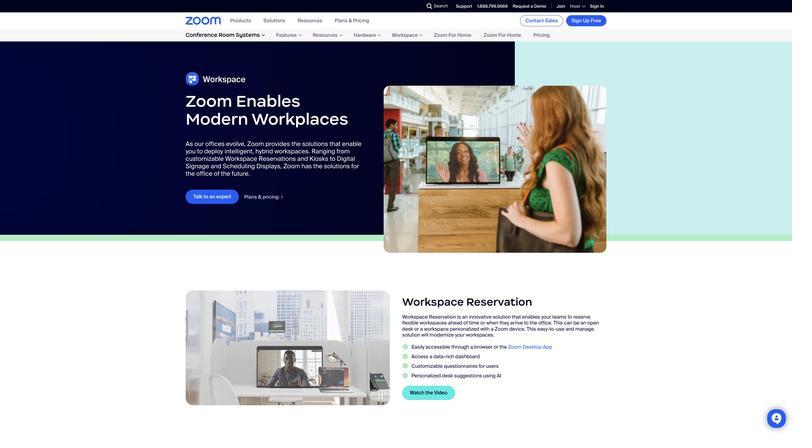 Task type: describe. For each thing, give the bounding box(es) containing it.
request
[[513, 3, 530, 9]]

easily accessible through a browser or the zoom desktop app
[[412, 344, 553, 351]]

the left future.
[[221, 170, 230, 178]]

features
[[276, 32, 297, 39]]

as
[[186, 140, 193, 148]]

watch the video link
[[402, 386, 455, 400]]

they
[[500, 320, 509, 326]]

dashboard
[[456, 354, 480, 360]]

hybrid
[[256, 147, 273, 155]]

in
[[601, 3, 604, 9]]

search image
[[427, 3, 433, 9]]

workplaces
[[252, 109, 349, 129]]

users
[[486, 363, 499, 370]]

workspaces
[[420, 320, 447, 326]]

zoom left desktop
[[508, 344, 522, 351]]

using
[[484, 373, 496, 379]]

suggestions
[[454, 373, 482, 379]]

reservation for workspace reservation is an innovative solution that enables your teams to reserve flexible workspaces ahead of time or when they arrive to the office. this can be an open desk or a workspace personalized with a zoom device. this easy-to-use and manage solution will modernize your workspaces.
[[429, 314, 456, 321]]

a up dashboard
[[471, 344, 473, 351]]

be
[[574, 320, 580, 326]]

to inside talk to an expert link
[[204, 194, 208, 200]]

0 vertical spatial pricing
[[353, 17, 369, 24]]

easy-
[[538, 326, 550, 332]]

talk to an expert
[[194, 194, 231, 200]]

zoom right evolve,
[[247, 140, 264, 148]]

easily
[[412, 344, 425, 351]]

workspace reservation is an innovative solution that enables your teams to reserve flexible workspaces ahead of time or when they arrive to the office. this can be an open desk or a workspace personalized with a zoom device. this easy-to-use and manage solution will modernize your workspaces.
[[402, 314, 599, 338]]

that inside as our offices evolve, zoom provides the solutions that enable you to deploy intelligent, hybrid workspaces. ranging from customizable workspace reservations and kiosks to digital signage and scheduling displays, zoom has the solutions for the office of the future.
[[330, 140, 341, 148]]

manage
[[576, 326, 594, 332]]

the right provides
[[292, 140, 301, 148]]

an inside talk to an expert link
[[210, 194, 215, 200]]

conference room systems
[[186, 32, 260, 39]]

accessible
[[426, 344, 451, 351]]

zoom down 1.888.799.9666
[[484, 32, 498, 39]]

workspace reservation
[[402, 295, 533, 309]]

watch
[[410, 390, 425, 396]]

reservation for workspace reservation
[[467, 295, 533, 309]]

for inside as our offices evolve, zoom provides the solutions that enable you to deploy intelligent, hybrid workspaces. ranging from customizable workspace reservations and kiosks to digital signage and scheduling displays, zoom has the solutions for the office of the future.
[[352, 162, 359, 170]]

1 vertical spatial pricing
[[534, 32, 550, 39]]

1 horizontal spatial an
[[462, 314, 468, 321]]

use
[[557, 326, 565, 332]]

solutions
[[264, 17, 285, 24]]

2 zoom for home from the left
[[484, 32, 521, 39]]

features button
[[270, 31, 307, 40]]

2 home from the left
[[507, 32, 521, 39]]

resources button
[[307, 31, 348, 40]]

scheduling
[[223, 162, 255, 170]]

innovative
[[469, 314, 492, 321]]

host button
[[571, 3, 586, 9]]

to right arrive
[[524, 320, 529, 326]]

of inside the workspace reservation is an innovative solution that enables your teams to reserve flexible workspaces ahead of time or when they arrive to the office. this can be an open desk or a workspace personalized with a zoom device. this easy-to-use and manage solution will modernize your workspaces.
[[464, 320, 468, 326]]

search
[[434, 3, 448, 9]]

2 horizontal spatial an
[[581, 320, 587, 326]]

rich
[[446, 354, 454, 360]]

plans for plans & pricing
[[244, 194, 257, 200]]

sign in
[[591, 3, 604, 9]]

has
[[302, 162, 312, 170]]

talk
[[194, 194, 203, 200]]

the right has at the left top of page
[[313, 162, 323, 170]]

conference
[[186, 32, 217, 39]]

data-
[[434, 354, 446, 360]]

request a demo link
[[513, 3, 547, 9]]

desktop
[[523, 344, 542, 351]]

you
[[186, 147, 196, 155]]

access
[[412, 354, 429, 360]]

to right "you"
[[197, 147, 203, 155]]

enable
[[342, 140, 362, 148]]

contact sales
[[526, 17, 558, 24]]

zoom desktop app link
[[508, 344, 553, 351]]

resources for conference room systems
[[313, 32, 338, 39]]

desk inside the workspace reservation is an innovative solution that enables your teams to reserve flexible workspaces ahead of time or when they arrive to the office. this can be an open desk or a workspace personalized with a zoom device. this easy-to-use and manage solution will modernize your workspaces.
[[402, 326, 413, 332]]

our
[[195, 140, 204, 148]]

free
[[591, 17, 602, 24]]

access a data-rich dashboard
[[412, 354, 480, 360]]

products
[[230, 17, 251, 24]]

sign for sign up free
[[572, 17, 582, 24]]

workspace inside as our offices evolve, zoom provides the solutions that enable you to deploy intelligent, hybrid workspaces. ranging from customizable workspace reservations and kiosks to digital signage and scheduling displays, zoom has the solutions for the office of the future.
[[225, 155, 257, 163]]

the left office
[[186, 170, 195, 178]]

arrive
[[511, 320, 523, 326]]

join link
[[557, 3, 566, 9]]

ai
[[497, 373, 502, 379]]

will
[[422, 332, 429, 338]]

device.
[[510, 326, 526, 332]]

sales
[[545, 17, 558, 24]]

from
[[337, 147, 350, 155]]

1 vertical spatial solution
[[402, 332, 421, 338]]

with
[[481, 326, 490, 332]]

0 vertical spatial solutions
[[302, 140, 328, 148]]

2 horizontal spatial or
[[494, 344, 499, 351]]

reserve
[[574, 314, 591, 321]]

deploy
[[204, 147, 223, 155]]

1 home from the left
[[458, 32, 472, 39]]

a right with
[[491, 326, 494, 332]]

signage
[[186, 162, 209, 170]]

offices
[[205, 140, 225, 148]]

resources button
[[298, 17, 322, 24]]

reservations
[[259, 155, 296, 163]]

request a demo
[[513, 3, 547, 9]]

contact
[[526, 17, 544, 24]]

enables
[[522, 314, 541, 321]]

plans & pricing link
[[244, 194, 284, 200]]

pricing link
[[528, 30, 556, 40]]

plans & pricing
[[335, 17, 369, 24]]

as our offices evolve, zoom provides the solutions that enable you to deploy intelligent, hybrid workspaces. ranging from customizable workspace reservations and kiosks to digital signage and scheduling displays, zoom has the solutions for the office of the future.
[[186, 140, 362, 178]]

intelligent,
[[225, 147, 254, 155]]

can
[[564, 320, 573, 326]]



Task type: locate. For each thing, give the bounding box(es) containing it.
open
[[588, 320, 599, 326]]

0 horizontal spatial or
[[415, 326, 419, 332]]

plans inside zoom enables modern workplaces 'main content'
[[244, 194, 257, 200]]

& for pricing
[[349, 17, 352, 24]]

workspace
[[424, 326, 449, 332]]

1 vertical spatial solutions
[[324, 162, 350, 170]]

sign up free
[[572, 17, 602, 24]]

1 horizontal spatial sign
[[591, 3, 600, 9]]

enables
[[236, 91, 301, 111]]

a
[[531, 3, 533, 9], [420, 326, 423, 332], [491, 326, 494, 332], [471, 344, 473, 351], [430, 354, 433, 360]]

hardware button
[[348, 31, 386, 40]]

1 vertical spatial plans
[[244, 194, 257, 200]]

0 vertical spatial of
[[214, 170, 220, 178]]

personalized
[[412, 373, 441, 379]]

reservation up "they"
[[467, 295, 533, 309]]

workspaces. inside as our offices evolve, zoom provides the solutions that enable you to deploy intelligent, hybrid workspaces. ranging from customizable workspace reservations and kiosks to digital signage and scheduling displays, zoom has the solutions for the office of the future.
[[275, 147, 310, 155]]

customizable
[[412, 363, 443, 370]]

pricing
[[263, 194, 279, 200]]

this
[[554, 320, 563, 326], [527, 326, 536, 332]]

and inside the workspace reservation is an innovative solution that enables your teams to reserve flexible workspaces ahead of time or when they arrive to the office. this can be an open desk or a workspace personalized with a zoom device. this easy-to-use and manage solution will modernize your workspaces.
[[566, 326, 575, 332]]

1 vertical spatial workspaces.
[[466, 332, 495, 338]]

solution up device.
[[493, 314, 511, 321]]

0 horizontal spatial of
[[214, 170, 220, 178]]

host
[[571, 3, 581, 9]]

to-
[[550, 326, 557, 332]]

zoom left has at the left top of page
[[283, 162, 300, 170]]

plans left the "pricing"
[[244, 194, 257, 200]]

a left data-
[[430, 354, 433, 360]]

0 vertical spatial workspaces.
[[275, 147, 310, 155]]

& left the "pricing"
[[258, 194, 262, 200]]

1 vertical spatial of
[[464, 320, 468, 326]]

1 horizontal spatial of
[[464, 320, 468, 326]]

reservation inside the workspace reservation is an innovative solution that enables your teams to reserve flexible workspaces ahead of time or when they arrive to the office. this can be an open desk or a workspace personalized with a zoom device. this easy-to-use and manage solution will modernize your workspaces.
[[429, 314, 456, 321]]

future.
[[232, 170, 250, 178]]

1 for from the left
[[449, 32, 456, 39]]

video
[[434, 390, 448, 396]]

workspace inside workspace popup button
[[392, 32, 418, 39]]

modernize
[[430, 332, 454, 338]]

& for pricing
[[258, 194, 262, 200]]

0 vertical spatial resources
[[298, 17, 322, 24]]

workspaces. up has at the left top of page
[[275, 147, 310, 155]]

an right be
[[581, 320, 587, 326]]

1 vertical spatial that
[[512, 314, 521, 321]]

0 vertical spatial &
[[349, 17, 352, 24]]

None search field
[[404, 1, 429, 11]]

to right talk
[[204, 194, 208, 200]]

solutions up kiosks on the left of the page
[[302, 140, 328, 148]]

browser
[[475, 344, 493, 351]]

personalized desk suggestions using ai
[[412, 373, 502, 379]]

0 horizontal spatial solution
[[402, 332, 421, 338]]

1 horizontal spatial that
[[512, 314, 521, 321]]

sign left in on the right top of page
[[591, 3, 600, 9]]

workspace for workspace reservation
[[402, 295, 464, 309]]

0 horizontal spatial reservation
[[429, 314, 456, 321]]

1 horizontal spatial for
[[479, 363, 485, 370]]

your up through
[[455, 332, 465, 338]]

1 zoom for home from the left
[[434, 32, 472, 39]]

0 vertical spatial your
[[542, 314, 551, 321]]

time
[[469, 320, 480, 326]]

reservation up workspace
[[429, 314, 456, 321]]

when
[[487, 320, 499, 326]]

0 vertical spatial desk
[[402, 326, 413, 332]]

up
[[583, 17, 590, 24]]

plans & pricing link
[[335, 17, 369, 24]]

for left "users"
[[479, 363, 485, 370]]

desk down customizable questionnaires for users
[[442, 373, 453, 379]]

a right "flexible"
[[420, 326, 423, 332]]

0 horizontal spatial an
[[210, 194, 215, 200]]

resources up resources popup button
[[298, 17, 322, 24]]

desk left will
[[402, 326, 413, 332]]

this down enables
[[527, 326, 536, 332]]

office
[[196, 170, 213, 178]]

workspaces.
[[275, 147, 310, 155], [466, 332, 495, 338]]

2 horizontal spatial and
[[566, 326, 575, 332]]

0 horizontal spatial &
[[258, 194, 262, 200]]

of left time at the right bottom
[[464, 320, 468, 326]]

1 horizontal spatial desk
[[442, 373, 453, 379]]

0 horizontal spatial your
[[455, 332, 465, 338]]

zoom enables modern workplaces
[[186, 91, 349, 129]]

solutions
[[302, 140, 328, 148], [324, 162, 350, 170]]

to left from
[[330, 155, 336, 163]]

or left will
[[415, 326, 419, 332]]

plans for plans & pricing
[[335, 17, 348, 24]]

plans up resources popup button
[[335, 17, 348, 24]]

your
[[542, 314, 551, 321], [455, 332, 465, 338]]

1 horizontal spatial home
[[507, 32, 521, 39]]

provides
[[266, 140, 290, 148]]

1 horizontal spatial for
[[499, 32, 506, 39]]

modern
[[186, 109, 248, 129]]

0 horizontal spatial and
[[211, 162, 221, 170]]

sign
[[591, 3, 600, 9], [572, 17, 582, 24]]

0 vertical spatial that
[[330, 140, 341, 148]]

1.888.799.9666
[[478, 3, 508, 9]]

home left pricing link
[[507, 32, 521, 39]]

1 horizontal spatial plans
[[335, 17, 348, 24]]

1 horizontal spatial solution
[[493, 314, 511, 321]]

questionnaires
[[444, 363, 478, 370]]

0 horizontal spatial for
[[352, 162, 359, 170]]

1 horizontal spatial pricing
[[534, 32, 550, 39]]

pricing up "hardware"
[[353, 17, 369, 24]]

workspace for workspace
[[392, 32, 418, 39]]

that inside the workspace reservation is an innovative solution that enables your teams to reserve flexible workspaces ahead of time or when they arrive to the office. this can be an open desk or a workspace personalized with a zoom device. this easy-to-use and manage solution will modernize your workspaces.
[[512, 314, 521, 321]]

woman waving at the computer image
[[384, 86, 607, 253]]

zoom
[[434, 32, 448, 39], [484, 32, 498, 39], [186, 91, 232, 111], [247, 140, 264, 148], [283, 162, 300, 170], [495, 326, 509, 332], [508, 344, 522, 351]]

workspace for workspace reservation is an innovative solution that enables your teams to reserve flexible workspaces ahead of time or when they arrive to the office. this can be an open desk or a workspace personalized with a zoom device. this easy-to-use and manage solution will modernize your workspaces.
[[402, 314, 428, 321]]

& inside plans & pricing link
[[258, 194, 262, 200]]

your up 'easy-'
[[542, 314, 551, 321]]

support link
[[456, 3, 473, 9]]

resources inside popup button
[[313, 32, 338, 39]]

zoom down the search
[[434, 32, 448, 39]]

digital
[[337, 155, 355, 163]]

and down deploy
[[211, 162, 221, 170]]

plans & pricing
[[244, 194, 279, 200]]

sign in link
[[591, 3, 604, 9]]

and right use
[[566, 326, 575, 332]]

0 horizontal spatial pricing
[[353, 17, 369, 24]]

that
[[330, 140, 341, 148], [512, 314, 521, 321]]

2 zoom for home link from the left
[[478, 30, 528, 40]]

0 horizontal spatial plans
[[244, 194, 257, 200]]

support
[[456, 3, 473, 9]]

0 vertical spatial solution
[[493, 314, 511, 321]]

talk to an expert link
[[186, 190, 239, 204]]

1 vertical spatial for
[[479, 363, 485, 370]]

zoom enables modern workplaces main content
[[0, 41, 793, 434]]

1 vertical spatial desk
[[442, 373, 453, 379]]

workspace button
[[386, 31, 428, 40]]

1 horizontal spatial your
[[542, 314, 551, 321]]

1 vertical spatial your
[[455, 332, 465, 338]]

zoom left device.
[[495, 326, 509, 332]]

the right browser
[[500, 344, 507, 351]]

0 vertical spatial reservation
[[467, 295, 533, 309]]

zoom for home link
[[428, 30, 478, 40], [478, 30, 528, 40]]

to left be
[[568, 314, 573, 321]]

search image
[[427, 3, 433, 9]]

0 horizontal spatial home
[[458, 32, 472, 39]]

0 horizontal spatial for
[[449, 32, 456, 39]]

room
[[219, 32, 235, 39]]

that left enable
[[330, 140, 341, 148]]

1 horizontal spatial and
[[297, 155, 308, 163]]

1 vertical spatial reservation
[[429, 314, 456, 321]]

0 horizontal spatial sign
[[572, 17, 582, 24]]

the inside the workspace reservation is an innovative solution that enables your teams to reserve flexible workspaces ahead of time or when they arrive to the office. this can be an open desk or a workspace personalized with a zoom device. this easy-to-use and manage solution will modernize your workspaces.
[[530, 320, 538, 326]]

home down the support link
[[458, 32, 472, 39]]

resources for products
[[298, 17, 322, 24]]

1 vertical spatial sign
[[572, 17, 582, 24]]

pricing down contact sales link
[[534, 32, 550, 39]]

the
[[292, 140, 301, 148], [313, 162, 323, 170], [186, 170, 195, 178], [221, 170, 230, 178], [530, 320, 538, 326], [500, 344, 507, 351], [426, 390, 433, 396]]

zoom down workspace icon
[[186, 91, 232, 111]]

a left demo
[[531, 3, 533, 9]]

sign for sign in
[[591, 3, 600, 9]]

is
[[457, 314, 461, 321]]

1.888.799.9666 link
[[478, 3, 508, 9]]

zoom logo image
[[186, 17, 221, 25]]

2 for from the left
[[499, 32, 506, 39]]

workspaces. up easily accessible through a browser or the zoom desktop app
[[466, 332, 495, 338]]

or right browser
[[494, 344, 499, 351]]

solutions down from
[[324, 162, 350, 170]]

through
[[452, 344, 469, 351]]

the left video
[[426, 390, 433, 396]]

& up hardware popup button
[[349, 17, 352, 24]]

1 horizontal spatial workspaces.
[[466, 332, 495, 338]]

zoom for home
[[434, 32, 472, 39], [484, 32, 521, 39]]

app
[[543, 344, 553, 351]]

sign left the up
[[572, 17, 582, 24]]

1 vertical spatial &
[[258, 194, 262, 200]]

1 horizontal spatial &
[[349, 17, 352, 24]]

0 horizontal spatial that
[[330, 140, 341, 148]]

1 zoom for home link from the left
[[428, 30, 478, 40]]

expert
[[216, 194, 231, 200]]

zoom inside the workspace reservation is an innovative solution that enables your teams to reserve flexible workspaces ahead of time or when they arrive to the office. this can be an open desk or a workspace personalized with a zoom device. this easy-to-use and manage solution will modernize your workspaces.
[[495, 326, 509, 332]]

customizable questionnaires for users
[[412, 363, 499, 370]]

zoom inside zoom enables modern workplaces
[[186, 91, 232, 111]]

0 vertical spatial plans
[[335, 17, 348, 24]]

workspace inside the workspace reservation is an innovative solution that enables your teams to reserve flexible workspaces ahead of time or when they arrive to the office. this can be an open desk or a workspace personalized with a zoom device. this easy-to-use and manage solution will modernize your workspaces.
[[402, 314, 428, 321]]

of inside as our offices evolve, zoom provides the solutions that enable you to deploy intelligent, hybrid workspaces. ranging from customizable workspace reservations and kiosks to digital signage and scheduling displays, zoom has the solutions for the office of the future.
[[214, 170, 220, 178]]

0 vertical spatial for
[[352, 162, 359, 170]]

watch the video
[[410, 390, 448, 396]]

the left 'easy-'
[[530, 320, 538, 326]]

of right office
[[214, 170, 220, 178]]

solutions button
[[264, 17, 285, 24]]

teams
[[553, 314, 567, 321]]

conference room systems button
[[186, 31, 270, 40]]

reservation
[[467, 295, 533, 309], [429, 314, 456, 321]]

0 horizontal spatial this
[[527, 326, 536, 332]]

that up device.
[[512, 314, 521, 321]]

0 vertical spatial sign
[[591, 3, 600, 9]]

for down enable
[[352, 162, 359, 170]]

this left the can
[[554, 320, 563, 326]]

contact sales link
[[521, 15, 564, 26]]

demo
[[534, 3, 547, 9]]

pricing
[[353, 17, 369, 24], [534, 32, 550, 39]]

displays,
[[257, 162, 282, 170]]

solution down "flexible"
[[402, 332, 421, 338]]

0 horizontal spatial desk
[[402, 326, 413, 332]]

1 vertical spatial resources
[[313, 32, 338, 39]]

workspace icon image
[[186, 72, 246, 86]]

0 horizontal spatial zoom for home
[[434, 32, 472, 39]]

home
[[458, 32, 472, 39], [507, 32, 521, 39]]

and left kiosks on the left of the page
[[297, 155, 308, 163]]

resources down resources dropdown button
[[313, 32, 338, 39]]

1 horizontal spatial reservation
[[467, 295, 533, 309]]

1 horizontal spatial or
[[481, 320, 485, 326]]

or
[[481, 320, 485, 326], [415, 326, 419, 332], [494, 344, 499, 351]]

or right time at the right bottom
[[481, 320, 485, 326]]

1 horizontal spatial this
[[554, 320, 563, 326]]

an right the is on the bottom right of page
[[462, 314, 468, 321]]

ranging
[[312, 147, 335, 155]]

an left expert
[[210, 194, 215, 200]]

1 horizontal spatial zoom for home
[[484, 32, 521, 39]]

0 horizontal spatial workspaces.
[[275, 147, 310, 155]]

products button
[[230, 17, 251, 24]]

evolve,
[[226, 140, 246, 148]]

solution
[[493, 314, 511, 321], [402, 332, 421, 338]]

sign up free link
[[567, 15, 607, 26]]

workspaces. inside the workspace reservation is an innovative solution that enables your teams to reserve flexible workspaces ahead of time or when they arrive to the office. this can be an open desk or a workspace personalized with a zoom device. this easy-to-use and manage solution will modernize your workspaces.
[[466, 332, 495, 338]]



Task type: vqa. For each thing, say whether or not it's contained in the screenshot.
collaboration to the right
no



